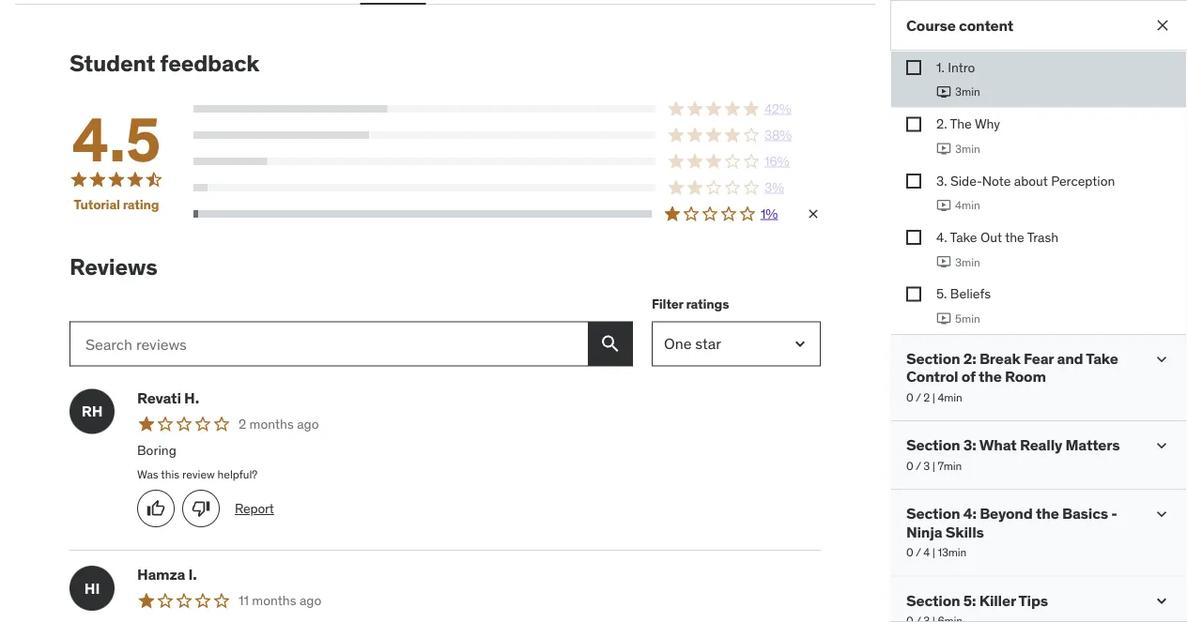 Task type: vqa. For each thing, say whether or not it's contained in the screenshot.
"Teach"
no



Task type: locate. For each thing, give the bounding box(es) containing it.
months up helpful?
[[249, 416, 294, 433]]

1 vertical spatial 3min
[[955, 141, 981, 156]]

1 vertical spatial |
[[933, 459, 936, 474]]

2 vertical spatial /
[[916, 546, 921, 560]]

rh
[[82, 402, 103, 421]]

ago down search reviews text field in the bottom of the page
[[297, 416, 319, 433]]

course content
[[907, 15, 1014, 35]]

4min down control
[[938, 391, 962, 405]]

2 / from the top
[[916, 459, 921, 474]]

0 vertical spatial take
[[950, 229, 978, 246]]

2 vertical spatial 0
[[907, 546, 914, 560]]

skills
[[946, 523, 984, 542]]

ago
[[297, 416, 319, 433], [300, 593, 322, 610]]

the inside section 4: beyond the basics - ninja skills 0 / 4 | 13min
[[1036, 505, 1059, 524]]

2.
[[937, 115, 947, 132]]

section left 2:
[[907, 349, 961, 369]]

xsmall image
[[907, 174, 922, 189], [806, 206, 821, 222], [907, 230, 922, 245], [907, 287, 922, 302]]

0 vertical spatial /
[[916, 391, 921, 405]]

4.
[[937, 229, 948, 246]]

2 down control
[[924, 391, 930, 405]]

2 up helpful?
[[239, 416, 246, 433]]

2 xsmall image from the top
[[907, 117, 922, 132]]

0 vertical spatial ago
[[297, 416, 319, 433]]

3min right play the why image
[[955, 141, 981, 156]]

1 | from the top
[[933, 391, 935, 405]]

section
[[907, 349, 961, 369], [907, 436, 961, 455], [907, 505, 961, 524], [907, 591, 961, 610]]

xsmall image left 1.
[[907, 60, 922, 75]]

3
[[924, 459, 930, 474]]

small image up small image
[[1153, 437, 1172, 456]]

sidebar element
[[891, 0, 1188, 623]]

take
[[950, 229, 978, 246], [1086, 349, 1119, 369]]

0 vertical spatial 3min
[[955, 85, 981, 99]]

ago for h.
[[297, 416, 319, 433]]

1 vertical spatial small image
[[1153, 437, 1172, 456]]

section 4: beyond the basics - ninja skills 0 / 4 | 13min
[[907, 505, 1118, 560]]

3%
[[765, 179, 784, 196]]

break
[[980, 349, 1021, 369]]

1 vertical spatial /
[[916, 459, 921, 474]]

3 3min from the top
[[955, 255, 981, 269]]

report button
[[235, 500, 274, 519]]

1 vertical spatial ago
[[300, 593, 322, 610]]

0 left 4
[[907, 546, 914, 560]]

2 vertical spatial the
[[1036, 505, 1059, 524]]

0 left 3
[[907, 459, 914, 474]]

xsmall image
[[907, 60, 922, 75], [907, 117, 922, 132]]

1 vertical spatial 2
[[239, 416, 246, 433]]

1% button
[[194, 205, 821, 223]]

1 vertical spatial xsmall image
[[907, 117, 922, 132]]

38%
[[765, 126, 792, 143]]

tips
[[1019, 591, 1049, 610]]

3min right play intro "icon"
[[955, 85, 981, 99]]

|
[[933, 391, 935, 405], [933, 459, 936, 474], [933, 546, 936, 560]]

2 months ago
[[239, 416, 319, 433]]

1 horizontal spatial take
[[1086, 349, 1119, 369]]

xsmall image for 4. take out the trash
[[907, 230, 922, 245]]

small image
[[1153, 350, 1172, 369], [1153, 437, 1172, 456], [1153, 592, 1172, 611]]

the left basics
[[1036, 505, 1059, 524]]

3 / from the top
[[916, 546, 921, 560]]

1 0 from the top
[[907, 391, 914, 405]]

section inside section 4: beyond the basics - ninja skills 0 / 4 | 13min
[[907, 505, 961, 524]]

/
[[916, 391, 921, 405], [916, 459, 921, 474], [916, 546, 921, 560]]

2 section from the top
[[907, 436, 961, 455]]

1%
[[761, 205, 778, 222]]

1 vertical spatial months
[[252, 593, 296, 610]]

3. side-note about perception
[[937, 172, 1116, 189]]

note
[[983, 172, 1011, 189]]

section up 3
[[907, 436, 961, 455]]

take right and
[[1086, 349, 1119, 369]]

side-
[[951, 172, 983, 189]]

/ left 3
[[916, 459, 921, 474]]

2:
[[964, 349, 977, 369]]

5min
[[955, 312, 981, 326]]

3 | from the top
[[933, 546, 936, 560]]

2 3min from the top
[[955, 141, 981, 156]]

0 horizontal spatial the
[[979, 367, 1002, 387]]

ago right '11'
[[300, 593, 322, 610]]

ratings
[[686, 296, 729, 313]]

fear
[[1024, 349, 1054, 369]]

section 5: killer tips button
[[907, 591, 1138, 610]]

months
[[249, 416, 294, 433], [252, 593, 296, 610]]

xsmall image left 5.
[[907, 287, 922, 302]]

2 horizontal spatial the
[[1036, 505, 1059, 524]]

0 vertical spatial small image
[[1153, 350, 1172, 369]]

0 vertical spatial |
[[933, 391, 935, 405]]

xsmall image left 2.
[[907, 117, 922, 132]]

section inside section 3: what really matters 0 / 3 | 7min
[[907, 436, 961, 455]]

3min
[[955, 85, 981, 99], [955, 141, 981, 156], [955, 255, 981, 269]]

5:
[[964, 591, 976, 610]]

months for h.
[[249, 416, 294, 433]]

was
[[137, 468, 158, 482]]

the for beyond
[[1036, 505, 1059, 524]]

38% button
[[194, 126, 821, 144]]

0 vertical spatial xsmall image
[[907, 60, 922, 75]]

1 vertical spatial 4min
[[938, 391, 962, 405]]

review
[[182, 468, 215, 482]]

the right out
[[1005, 229, 1025, 246]]

/ left 4
[[916, 546, 921, 560]]

1 section from the top
[[907, 349, 961, 369]]

0 vertical spatial months
[[249, 416, 294, 433]]

4min
[[955, 198, 981, 213], [938, 391, 962, 405]]

close course content sidebar image
[[1154, 16, 1172, 35]]

1 small image from the top
[[1153, 350, 1172, 369]]

play take out the trash image
[[937, 255, 952, 270]]

play intro image
[[937, 85, 952, 100]]

/ down control
[[916, 391, 921, 405]]

xsmall image inside 1% "button"
[[806, 206, 821, 222]]

1 vertical spatial 0
[[907, 459, 914, 474]]

small image right and
[[1153, 350, 1172, 369]]

xsmall image left 3.
[[907, 174, 922, 189]]

| right 4
[[933, 546, 936, 560]]

0 vertical spatial 0
[[907, 391, 914, 405]]

| right 3
[[933, 459, 936, 474]]

3min right play take out the trash image at the right top of the page
[[955, 255, 981, 269]]

/ inside section 2: break fear and take control of the room 0 / 2 | 4min
[[916, 391, 921, 405]]

report
[[235, 501, 274, 518]]

2
[[924, 391, 930, 405], [239, 416, 246, 433]]

4min right play side-note about perception icon
[[955, 198, 981, 213]]

student
[[70, 49, 155, 77]]

the for out
[[1005, 229, 1025, 246]]

1 vertical spatial the
[[979, 367, 1002, 387]]

section 2: break fear and take control of the room 0 / 2 | 4min
[[907, 349, 1119, 405]]

i.
[[188, 566, 197, 585]]

section for ninja
[[907, 505, 961, 524]]

section left 5:
[[907, 591, 961, 610]]

2 vertical spatial 3min
[[955, 255, 981, 269]]

helpful?
[[218, 468, 258, 482]]

3min for take
[[955, 255, 981, 269]]

take inside section 2: break fear and take control of the room 0 / 2 | 4min
[[1086, 349, 1119, 369]]

1 3min from the top
[[955, 85, 981, 99]]

out
[[981, 229, 1002, 246]]

xsmall image right 1%
[[806, 206, 821, 222]]

xsmall image left 4.
[[907, 230, 922, 245]]

3 section from the top
[[907, 505, 961, 524]]

16% button
[[194, 152, 821, 171]]

section 2: break fear and take control of the room button
[[907, 349, 1138, 387]]

2 small image from the top
[[1153, 437, 1172, 456]]

| down control
[[933, 391, 935, 405]]

filter ratings
[[652, 296, 729, 313]]

| inside section 3: what really matters 0 / 3 | 7min
[[933, 459, 936, 474]]

trash
[[1027, 229, 1059, 246]]

take right 4.
[[950, 229, 978, 246]]

3% button
[[194, 178, 821, 197]]

2 vertical spatial small image
[[1153, 592, 1172, 611]]

student feedback
[[70, 49, 259, 77]]

1 horizontal spatial 2
[[924, 391, 930, 405]]

section for /
[[907, 436, 961, 455]]

1 xsmall image from the top
[[907, 60, 922, 75]]

1 / from the top
[[916, 391, 921, 405]]

0 vertical spatial the
[[1005, 229, 1025, 246]]

ago for i.
[[300, 593, 322, 610]]

section inside section 2: break fear and take control of the room 0 / 2 | 4min
[[907, 349, 961, 369]]

3 0 from the top
[[907, 546, 914, 560]]

content
[[959, 15, 1014, 35]]

months right '11'
[[252, 593, 296, 610]]

section left 4:
[[907, 505, 961, 524]]

the inside section 2: break fear and take control of the room 0 / 2 | 4min
[[979, 367, 1002, 387]]

what
[[980, 436, 1017, 455]]

1 horizontal spatial the
[[1005, 229, 1025, 246]]

feedback
[[160, 49, 259, 77]]

0 down control
[[907, 391, 914, 405]]

small image down small image
[[1153, 592, 1172, 611]]

0
[[907, 391, 914, 405], [907, 459, 914, 474], [907, 546, 914, 560]]

the
[[1005, 229, 1025, 246], [979, 367, 1002, 387], [1036, 505, 1059, 524]]

0 vertical spatial 2
[[924, 391, 930, 405]]

the right the of
[[979, 367, 1002, 387]]

2 vertical spatial |
[[933, 546, 936, 560]]

section 3: what really matters 0 / 3 | 7min
[[907, 436, 1120, 474]]

2 | from the top
[[933, 459, 936, 474]]

2 0 from the top
[[907, 459, 914, 474]]

1 vertical spatial take
[[1086, 349, 1119, 369]]

2. the why
[[937, 115, 1001, 132]]



Task type: describe. For each thing, give the bounding box(es) containing it.
3.
[[937, 172, 948, 189]]

mark as helpful image
[[147, 500, 165, 519]]

-
[[1112, 505, 1118, 524]]

/ inside section 4: beyond the basics - ninja skills 0 / 4 | 13min
[[916, 546, 921, 560]]

perception
[[1052, 172, 1116, 189]]

0 horizontal spatial take
[[950, 229, 978, 246]]

matters
[[1066, 436, 1120, 455]]

tutorial
[[74, 196, 120, 213]]

5.
[[937, 286, 947, 303]]

1.
[[937, 59, 945, 76]]

small image for matters
[[1153, 437, 1172, 456]]

3min for the
[[955, 141, 981, 156]]

2 inside section 2: break fear and take control of the room 0 / 2 | 4min
[[924, 391, 930, 405]]

section 5: killer tips
[[907, 591, 1049, 610]]

h.
[[184, 389, 199, 408]]

basics
[[1063, 505, 1109, 524]]

0 vertical spatial 4min
[[955, 198, 981, 213]]

4min inside section 2: break fear and take control of the room 0 / 2 | 4min
[[938, 391, 962, 405]]

mark as unhelpful image
[[192, 500, 210, 519]]

4.5
[[72, 102, 161, 178]]

play side-note about perception image
[[937, 198, 952, 213]]

killer
[[980, 591, 1016, 610]]

revati
[[137, 389, 181, 408]]

xsmall image for 5. beliefs
[[907, 287, 922, 302]]

really
[[1020, 436, 1063, 455]]

5. beliefs
[[937, 286, 991, 303]]

1. intro
[[937, 59, 976, 76]]

42%
[[765, 100, 792, 117]]

3min for intro
[[955, 85, 981, 99]]

hamza i.
[[137, 566, 197, 585]]

beliefs
[[951, 286, 991, 303]]

4. take out the trash
[[937, 229, 1059, 246]]

was this review helpful?
[[137, 468, 258, 482]]

3 small image from the top
[[1153, 592, 1172, 611]]

boring
[[137, 442, 176, 459]]

7min
[[938, 459, 962, 474]]

xsmall image for 3. side-note about perception
[[907, 174, 922, 189]]

of
[[962, 367, 976, 387]]

/ inside section 3: what really matters 0 / 3 | 7min
[[916, 459, 921, 474]]

| inside section 4: beyond the basics - ninja skills 0 / 4 | 13min
[[933, 546, 936, 560]]

hi
[[84, 579, 100, 599]]

small image
[[1153, 506, 1172, 524]]

small image for and
[[1153, 350, 1172, 369]]

section for control
[[907, 349, 961, 369]]

the
[[950, 115, 972, 132]]

hamza
[[137, 566, 185, 585]]

4:
[[964, 505, 977, 524]]

room
[[1005, 367, 1046, 387]]

4 section from the top
[[907, 591, 961, 610]]

about
[[1014, 172, 1048, 189]]

section 3: what really matters button
[[907, 436, 1138, 455]]

section 4: beyond the basics - ninja skills button
[[907, 505, 1138, 542]]

this
[[161, 468, 180, 482]]

filter
[[652, 296, 684, 313]]

Search reviews text field
[[70, 322, 588, 367]]

why
[[975, 115, 1001, 132]]

0 inside section 3: what really matters 0 / 3 | 7min
[[907, 459, 914, 474]]

11 months ago
[[239, 593, 322, 610]]

| inside section 2: break fear and take control of the room 0 / 2 | 4min
[[933, 391, 935, 405]]

course
[[907, 15, 956, 35]]

42% button
[[194, 99, 821, 118]]

rating
[[123, 196, 159, 213]]

3:
[[964, 436, 977, 455]]

play beliefs image
[[937, 311, 952, 327]]

xsmall image for 2. the why
[[907, 117, 922, 132]]

submit search image
[[599, 333, 622, 356]]

play the why image
[[937, 141, 952, 156]]

revati h.
[[137, 389, 199, 408]]

13min
[[938, 546, 967, 560]]

control
[[907, 367, 959, 387]]

ninja
[[907, 523, 943, 542]]

0 horizontal spatial 2
[[239, 416, 246, 433]]

xsmall image for 1. intro
[[907, 60, 922, 75]]

reviews
[[70, 253, 157, 281]]

4
[[924, 546, 930, 560]]

11
[[239, 593, 249, 610]]

beyond
[[980, 505, 1033, 524]]

intro
[[948, 59, 976, 76]]

and
[[1057, 349, 1084, 369]]

0 inside section 2: break fear and take control of the room 0 / 2 | 4min
[[907, 391, 914, 405]]

tutorial rating
[[74, 196, 159, 213]]

0 inside section 4: beyond the basics - ninja skills 0 / 4 | 13min
[[907, 546, 914, 560]]

months for i.
[[252, 593, 296, 610]]

16%
[[765, 153, 790, 170]]



